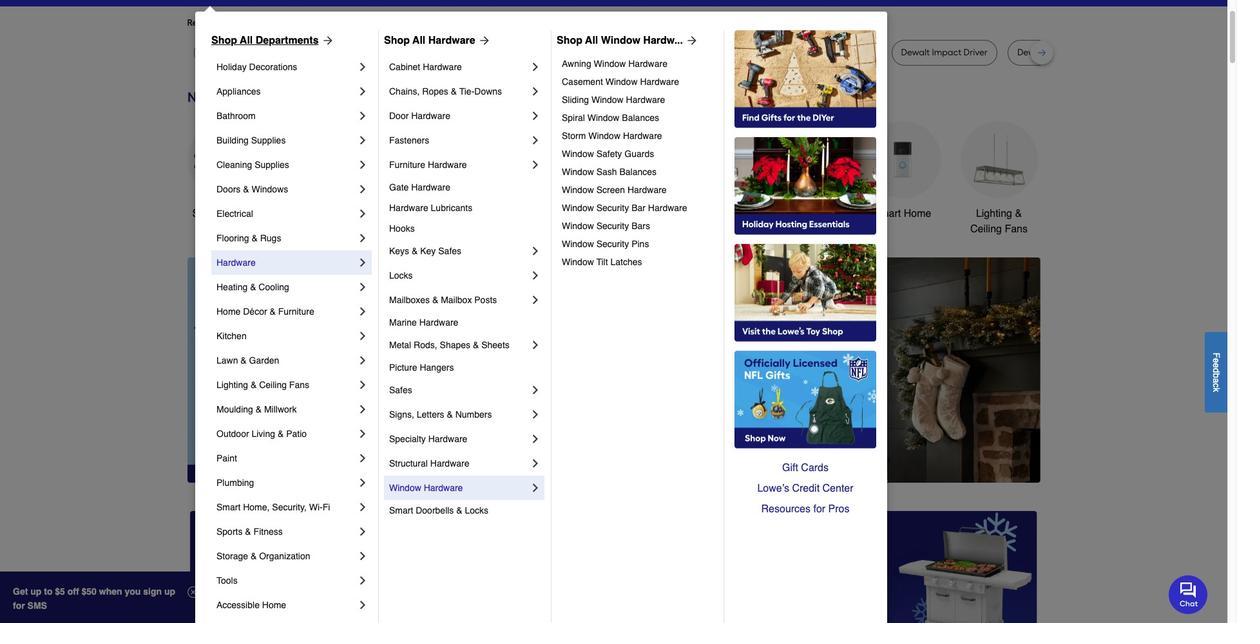 Task type: vqa. For each thing, say whether or not it's contained in the screenshot.
'Single' inside the JELD-WEN Aurora 64-in x 80-in Fiberglass Left-Hand Outswing Antique Caramel Stained Prehung Single Front Door with Sidelights Insulating Core Model # LOWOLJW23260...
no



Task type: describe. For each thing, give the bounding box(es) containing it.
smart for smart home, security, wi-fi
[[217, 503, 241, 513]]

drill for dewalt drill
[[771, 47, 786, 58]]

hardware down signs, letters & numbers
[[428, 434, 467, 445]]

kitchen faucets link
[[574, 121, 651, 222]]

outdoor for outdoor living & patio
[[217, 429, 249, 439]]

drill for dewalt drill bit
[[370, 47, 385, 58]]

chevron right image for paint
[[356, 452, 369, 465]]

center
[[823, 483, 854, 495]]

storage & organization
[[217, 552, 310, 562]]

3 bit from the left
[[629, 47, 640, 58]]

picture
[[389, 363, 417, 373]]

smart for smart doorbells & locks
[[389, 506, 413, 516]]

dewalt for dewalt drill bit set
[[1017, 47, 1046, 58]]

scroll to item #5 image
[[789, 460, 820, 465]]

3 driver from the left
[[964, 47, 988, 58]]

chevron right image for lighting & ceiling fans
[[356, 379, 369, 392]]

outdoor tools & equipment
[[672, 208, 746, 235]]

keys
[[389, 246, 409, 256]]

chevron right image for structural hardware
[[529, 458, 542, 470]]

bit for dewalt drill bit set
[[1066, 47, 1076, 58]]

chevron right image for doors & windows
[[356, 183, 369, 196]]

hardware down flooring on the left of page
[[217, 258, 256, 268]]

supplies for building supplies
[[251, 135, 286, 146]]

structural hardware
[[389, 459, 469, 469]]

dewalt for dewalt drill
[[740, 47, 769, 58]]

new deals every day during 25 days of deals image
[[187, 86, 1040, 108]]

window safety guards link
[[562, 145, 715, 163]]

chains, ropes & tie-downs link
[[389, 79, 529, 104]]

chains, ropes & tie-downs
[[389, 86, 502, 97]]

pins
[[632, 239, 649, 249]]

electrical link
[[217, 202, 356, 226]]

gift cards link
[[735, 458, 876, 479]]

shop these last-minute gifts. $99 or less. quantities are limited and won't last. image
[[187, 258, 395, 483]]

marine hardware
[[389, 318, 458, 328]]

chevron right image for lawn & garden
[[356, 354, 369, 367]]

hardware down ropes
[[411, 111, 450, 121]]

chevron right image for outdoor living & patio
[[356, 428, 369, 441]]

chevron right image for furniture hardware
[[529, 159, 542, 171]]

millwork
[[264, 405, 297, 415]]

hangers
[[420, 363, 454, 373]]

1 e from the top
[[1212, 358, 1222, 363]]

officially licensed n f l gifts. shop now. image
[[735, 351, 876, 449]]

appliances link
[[217, 79, 356, 104]]

sheets
[[481, 340, 510, 351]]

sign
[[143, 587, 162, 597]]

shop all deals link
[[187, 121, 265, 222]]

window sash balances link
[[562, 163, 715, 181]]

window down structural
[[389, 483, 421, 494]]

moulding
[[217, 405, 253, 415]]

visit the lowe's toy shop. image
[[735, 244, 876, 342]]

lowe's credit center
[[757, 483, 854, 495]]

0 horizontal spatial ceiling
[[259, 380, 287, 391]]

hardware up hooks
[[389, 203, 428, 213]]

smart home, security, wi-fi
[[217, 503, 330, 513]]

for up the departments
[[291, 17, 303, 28]]

mailboxes & mailbox posts
[[389, 295, 497, 305]]

shop for shop all hardware
[[384, 35, 410, 46]]

home décor & furniture
[[217, 307, 314, 317]]

window screen hardware link
[[562, 181, 715, 199]]

window up window security pins
[[562, 221, 594, 231]]

2 drill from the left
[[612, 47, 627, 58]]

awning window hardware link
[[562, 55, 715, 73]]

get
[[13, 587, 28, 597]]

accessible home link
[[217, 594, 356, 618]]

window tilt latches
[[562, 257, 642, 267]]

more
[[330, 17, 351, 28]]

window sash balances
[[562, 167, 657, 177]]

garden
[[249, 356, 279, 366]]

awning window hardware
[[562, 59, 668, 69]]

downs
[[474, 86, 502, 97]]

0 horizontal spatial fans
[[289, 380, 309, 391]]

chevron right image for door hardware
[[529, 110, 542, 122]]

wi-
[[309, 503, 323, 513]]

bar
[[632, 203, 646, 213]]

mailboxes & mailbox posts link
[[389, 288, 529, 313]]

chevron right image for sports & fitness
[[356, 526, 369, 539]]

flooring & rugs link
[[217, 226, 356, 251]]

driver for impact driver bit
[[545, 47, 569, 58]]

for up shop all hardware at the left of the page
[[405, 17, 417, 28]]

window up storm window hardware
[[588, 113, 620, 123]]

1 vertical spatial locks
[[465, 506, 489, 516]]

ropes
[[422, 86, 448, 97]]

impact for impact driver
[[816, 47, 845, 58]]

for inside get up to $5 off $50 when you sign up for sms
[[13, 601, 25, 612]]

window up window security bars
[[562, 203, 594, 213]]

chains,
[[389, 86, 420, 97]]

hardware right bar
[[648, 203, 687, 213]]

safety
[[597, 149, 622, 159]]

guards
[[625, 149, 654, 159]]

heating
[[217, 282, 248, 293]]

get up to 2 free select tools or batteries when you buy 1 with select purchases. image
[[190, 512, 459, 624]]

window up 'window safety guards' at the top
[[589, 131, 621, 141]]

hardware down "specialty hardware" link
[[430, 459, 469, 469]]

chevron right image for home décor & furniture
[[356, 305, 369, 318]]

chevron right image for flooring & rugs
[[356, 232, 369, 245]]

for left pros
[[814, 504, 826, 516]]

organization
[[259, 552, 310, 562]]

door hardware link
[[389, 104, 529, 128]]

paint link
[[217, 447, 356, 471]]

building
[[217, 135, 249, 146]]

& inside the lighting & ceiling fans
[[1015, 208, 1022, 220]]

up to 35 percent off select small appliances. image
[[479, 512, 748, 624]]

furniture inside 'link'
[[389, 160, 425, 170]]

home décor & furniture link
[[217, 300, 356, 324]]

up to 30 percent off select grills and accessories. image
[[769, 512, 1038, 624]]

security for bar
[[597, 203, 629, 213]]

sports & fitness
[[217, 527, 283, 537]]

window security pins link
[[562, 235, 715, 253]]

metal rods, shapes & sheets link
[[389, 333, 529, 358]]

hardware lubricants
[[389, 203, 472, 213]]

latches
[[611, 257, 642, 267]]

arrow left image
[[427, 370, 440, 383]]

smart home
[[874, 208, 931, 220]]

recommended searches for you heading
[[187, 17, 1040, 30]]

0 horizontal spatial bathroom
[[217, 111, 256, 121]]

window left sash
[[562, 167, 594, 177]]

outdoor living & patio
[[217, 429, 307, 439]]

keys & key safes
[[389, 246, 461, 256]]

chevron right image for appliances
[[356, 85, 369, 98]]

more suggestions for you link
[[330, 17, 444, 30]]

1 vertical spatial bathroom
[[784, 208, 828, 220]]

doors
[[217, 184, 241, 195]]

accessible home
[[217, 601, 286, 611]]

holiday hosting essentials. image
[[735, 137, 876, 235]]

hardware up guards
[[623, 131, 662, 141]]

structural hardware link
[[389, 452, 529, 476]]

0 vertical spatial lighting
[[976, 208, 1012, 220]]

cards
[[801, 463, 829, 474]]

dewalt drill bit
[[339, 47, 398, 58]]

chevron right image for mailboxes & mailbox posts
[[529, 294, 542, 307]]

chevron right image for locks
[[529, 269, 542, 282]]

chevron right image for signs, letters & numbers
[[529, 409, 542, 421]]

more suggestions for you
[[330, 17, 434, 28]]

dewalt impact driver
[[901, 47, 988, 58]]

window left screen at the top of page
[[562, 185, 594, 195]]

you for more suggestions for you
[[419, 17, 434, 28]]

home,
[[243, 503, 270, 513]]

chevron right image for electrical
[[356, 208, 369, 220]]

f e e d b a c k
[[1212, 353, 1222, 392]]

supplies for cleaning supplies
[[255, 160, 289, 170]]

recommended searches for you
[[187, 17, 320, 28]]

suggestions
[[353, 17, 403, 28]]

shop all deals
[[192, 208, 259, 220]]

gate hardware
[[389, 182, 450, 193]]

shop for shop all window hardw...
[[557, 35, 583, 46]]

security for pins
[[597, 239, 629, 249]]

2 set from the left
[[1078, 47, 1092, 58]]

heating & cooling link
[[217, 275, 356, 300]]

window up window tilt latches
[[562, 239, 594, 249]]

fans inside the lighting & ceiling fans
[[1005, 224, 1028, 235]]

home inside "link"
[[217, 307, 241, 317]]

window security bars link
[[562, 217, 715, 235]]

hardware up bar
[[628, 185, 667, 195]]

tie-
[[459, 86, 474, 97]]

hardware up smart doorbells & locks
[[424, 483, 463, 494]]

lubricants
[[431, 203, 472, 213]]

window security bars
[[562, 221, 650, 231]]

home for smart home
[[904, 208, 931, 220]]

holiday
[[217, 62, 247, 72]]

window down storm
[[562, 149, 594, 159]]

decorations
[[249, 62, 297, 72]]

chevron right image for holiday decorations
[[356, 61, 369, 73]]

b
[[1212, 373, 1222, 378]]

resources
[[761, 504, 811, 516]]

letters
[[417, 410, 444, 420]]

window left tilt
[[562, 257, 594, 267]]

furniture inside "link"
[[278, 307, 314, 317]]



Task type: locate. For each thing, give the bounding box(es) containing it.
hooks link
[[389, 218, 542, 239]]

0 horizontal spatial bathroom link
[[217, 104, 356, 128]]

shop all window hardw...
[[557, 35, 683, 46]]

0 horizontal spatial smart
[[217, 503, 241, 513]]

& inside "link"
[[270, 307, 276, 317]]

get up to $5 off $50 when you sign up for sms
[[13, 587, 175, 612]]

tools up equipment
[[712, 208, 736, 220]]

chevron right image for specialty hardware
[[529, 433, 542, 446]]

smart for smart home
[[874, 208, 901, 220]]

impact for impact driver bit
[[514, 47, 543, 58]]

2 arrow right image from the left
[[475, 34, 491, 47]]

1 security from the top
[[597, 203, 629, 213]]

equipment
[[685, 224, 734, 235]]

locks down window hardware link on the bottom left
[[465, 506, 489, 516]]

you for recommended searches for you
[[305, 17, 320, 28]]

building supplies
[[217, 135, 286, 146]]

2 you from the left
[[419, 17, 434, 28]]

1 vertical spatial lighting & ceiling fans link
[[217, 373, 356, 398]]

2 shop from the left
[[384, 35, 410, 46]]

chevron right image for kitchen
[[356, 330, 369, 343]]

1 horizontal spatial smart
[[389, 506, 413, 516]]

1 drill from the left
[[370, 47, 385, 58]]

lowe's
[[757, 483, 789, 495]]

all up cabinet hardware
[[413, 35, 426, 46]]

chevron right image for smart home, security, wi-fi
[[356, 501, 369, 514]]

doors & windows
[[217, 184, 288, 195]]

0 horizontal spatial set
[[642, 47, 655, 58]]

for down get
[[13, 601, 25, 612]]

locks link
[[389, 264, 529, 288]]

shop all window hardw... link
[[557, 33, 699, 48]]

0 horizontal spatial safes
[[389, 385, 412, 396]]

0 vertical spatial kitchen
[[576, 208, 610, 220]]

arrow right image inside shop all departments "link"
[[319, 34, 334, 47]]

chevron right image for fasteners
[[529, 134, 542, 147]]

0 vertical spatial safes
[[438, 246, 461, 256]]

window security bar hardware
[[562, 203, 687, 213]]

chat invite button image
[[1169, 575, 1208, 615]]

kitchen faucets
[[576, 208, 649, 220]]

2 up from the left
[[164, 587, 175, 597]]

hardware up cabinet hardware "link"
[[428, 35, 475, 46]]

home for accessible home
[[262, 601, 286, 611]]

1 vertical spatial tools link
[[217, 569, 356, 594]]

0 horizontal spatial furniture
[[278, 307, 314, 317]]

3 impact from the left
[[932, 47, 962, 58]]

3 shop from the left
[[557, 35, 583, 46]]

arrow right image inside the shop all hardware "link"
[[475, 34, 491, 47]]

1 shop from the left
[[211, 35, 237, 46]]

balances for spiral window balances
[[622, 113, 659, 123]]

3 arrow right image from the left
[[683, 34, 699, 47]]

1 horizontal spatial shop
[[384, 35, 410, 46]]

& inside outdoor tools & equipment
[[739, 208, 746, 220]]

1 you from the left
[[305, 17, 320, 28]]

signs, letters & numbers
[[389, 410, 492, 420]]

2 horizontal spatial driver
[[964, 47, 988, 58]]

safes link
[[389, 378, 529, 403]]

safes right "key" on the left
[[438, 246, 461, 256]]

0 vertical spatial locks
[[389, 271, 413, 281]]

2 vertical spatial home
[[262, 601, 286, 611]]

0 horizontal spatial impact
[[514, 47, 543, 58]]

2 impact from the left
[[816, 47, 845, 58]]

accessible
[[217, 601, 260, 611]]

door
[[389, 111, 409, 121]]

1 vertical spatial security
[[597, 221, 629, 231]]

up
[[30, 587, 41, 597], [164, 587, 175, 597]]

chevron right image for metal rods, shapes & sheets
[[529, 339, 542, 352]]

0 horizontal spatial kitchen
[[217, 331, 247, 342]]

chevron right image for cabinet hardware
[[529, 61, 542, 73]]

patio
[[286, 429, 307, 439]]

shop up awning
[[557, 35, 583, 46]]

all for window
[[585, 35, 598, 46]]

0 vertical spatial lighting & ceiling fans link
[[961, 121, 1038, 237]]

storm
[[562, 131, 586, 141]]

0 horizontal spatial shop
[[211, 35, 237, 46]]

chevron right image for chains, ropes & tie-downs
[[529, 85, 542, 98]]

1 horizontal spatial up
[[164, 587, 175, 597]]

chevron right image for hardware
[[356, 256, 369, 269]]

plumbing
[[217, 478, 254, 488]]

shop all hardware link
[[384, 33, 491, 48]]

arrow right image for shop all window hardw...
[[683, 34, 699, 47]]

hardware down awning window hardware 'link'
[[640, 77, 679, 87]]

up right sign on the left of the page
[[164, 587, 175, 597]]

75 percent off all artificial christmas trees, holiday lights and more. image
[[416, 258, 1040, 483]]

0 horizontal spatial lighting & ceiling fans
[[217, 380, 309, 391]]

scroll to item #4 element
[[755, 459, 789, 466]]

1 horizontal spatial home
[[262, 601, 286, 611]]

2 horizontal spatial arrow right image
[[683, 34, 699, 47]]

1 horizontal spatial tools link
[[381, 121, 458, 222]]

tools inside outdoor tools & equipment
[[712, 208, 736, 220]]

arrow right image down more
[[319, 34, 334, 47]]

cleaning supplies
[[217, 160, 289, 170]]

windows
[[252, 184, 288, 195]]

1 set from the left
[[642, 47, 655, 58]]

scroll to item #2 image
[[693, 460, 724, 465]]

furniture hardware
[[389, 160, 467, 170]]

cabinet hardware link
[[389, 55, 529, 79]]

heating & cooling
[[217, 282, 289, 293]]

hardware down fasteners link
[[428, 160, 467, 170]]

shapes
[[440, 340, 470, 351]]

2 e from the top
[[1212, 363, 1222, 368]]

outdoor inside outdoor tools & equipment
[[672, 208, 710, 220]]

plumbing link
[[217, 471, 356, 496]]

chevron right image
[[356, 61, 369, 73], [529, 61, 542, 73], [356, 85, 369, 98], [529, 85, 542, 98], [356, 134, 369, 147], [356, 183, 369, 196], [356, 208, 369, 220], [356, 232, 369, 245], [356, 305, 369, 318], [356, 330, 369, 343], [529, 339, 542, 352], [356, 354, 369, 367], [356, 379, 369, 392], [356, 403, 369, 416], [356, 428, 369, 441], [529, 433, 542, 446], [356, 477, 369, 490], [356, 550, 369, 563], [356, 599, 369, 612]]

1 horizontal spatial lighting & ceiling fans
[[971, 208, 1028, 235]]

specialty
[[389, 434, 426, 445]]

chevron right image for moulding & millwork
[[356, 403, 369, 416]]

safes down 'picture'
[[389, 385, 412, 396]]

building supplies link
[[217, 128, 356, 153]]

you left more
[[305, 17, 320, 28]]

0 vertical spatial lighting & ceiling fans
[[971, 208, 1028, 235]]

mailbox
[[441, 295, 472, 305]]

0 horizontal spatial tools
[[217, 576, 238, 586]]

1 horizontal spatial impact
[[816, 47, 845, 58]]

scroll to item #3 image
[[724, 460, 755, 465]]

1 horizontal spatial tools
[[407, 208, 431, 220]]

1 horizontal spatial arrow right image
[[475, 34, 491, 47]]

0 vertical spatial ceiling
[[971, 224, 1002, 235]]

supplies up cleaning supplies
[[251, 135, 286, 146]]

locks down keys
[[389, 271, 413, 281]]

1 vertical spatial balances
[[620, 167, 657, 177]]

tools up hooks
[[407, 208, 431, 220]]

arrow right image for shop all departments
[[319, 34, 334, 47]]

1 arrow right image from the left
[[319, 34, 334, 47]]

0 horizontal spatial tools link
[[217, 569, 356, 594]]

0 horizontal spatial lighting
[[217, 380, 248, 391]]

smart doorbells & locks link
[[389, 501, 542, 521]]

smart home, security, wi-fi link
[[217, 496, 356, 520]]

chevron right image for plumbing
[[356, 477, 369, 490]]

chevron right image for accessible home
[[356, 599, 369, 612]]

bit for impact driver bit
[[572, 47, 582, 58]]

all down recommended searches for you
[[240, 35, 253, 46]]

1 horizontal spatial you
[[419, 17, 434, 28]]

appliances
[[217, 86, 261, 97]]

hardware down mailboxes & mailbox posts
[[419, 318, 458, 328]]

1 horizontal spatial set
[[1078, 47, 1092, 58]]

$50
[[82, 587, 97, 597]]

shop inside "link"
[[211, 35, 237, 46]]

4 bit from the left
[[1066, 47, 1076, 58]]

kitchen inside kitchen faucets link
[[576, 208, 610, 220]]

2 bit from the left
[[572, 47, 582, 58]]

all for hardware
[[413, 35, 426, 46]]

up left to
[[30, 587, 41, 597]]

cleaning
[[217, 160, 252, 170]]

2 horizontal spatial tools
[[712, 208, 736, 220]]

0 horizontal spatial lighting & ceiling fans link
[[217, 373, 356, 398]]

0 vertical spatial supplies
[[251, 135, 286, 146]]

kitchen inside kitchen link
[[217, 331, 247, 342]]

furniture down heating & cooling link
[[278, 307, 314, 317]]

find gifts for the diyer. image
[[735, 30, 876, 128]]

1 dewalt from the left
[[339, 47, 368, 58]]

lighting & ceiling fans
[[971, 208, 1028, 235], [217, 380, 309, 391]]

0 vertical spatial bathroom
[[217, 111, 256, 121]]

driver for impact driver
[[847, 47, 872, 58]]

0 horizontal spatial home
[[217, 307, 241, 317]]

holiday decorations
[[217, 62, 297, 72]]

&
[[451, 86, 457, 97], [243, 184, 249, 195], [739, 208, 746, 220], [1015, 208, 1022, 220], [252, 233, 258, 244], [412, 246, 418, 256], [250, 282, 256, 293], [432, 295, 438, 305], [270, 307, 276, 317], [473, 340, 479, 351], [241, 356, 247, 366], [251, 380, 257, 391], [256, 405, 262, 415], [447, 410, 453, 420], [278, 429, 284, 439], [456, 506, 462, 516], [245, 527, 251, 537], [251, 552, 257, 562]]

all right shop
[[219, 208, 230, 220]]

2 driver from the left
[[847, 47, 872, 58]]

window up spiral window balances
[[592, 95, 624, 105]]

1 horizontal spatial furniture
[[389, 160, 425, 170]]

1 horizontal spatial bathroom link
[[767, 121, 845, 222]]

security down 'kitchen faucets'
[[597, 221, 629, 231]]

1 vertical spatial supplies
[[255, 160, 289, 170]]

1 bit from the left
[[387, 47, 398, 58]]

None search field
[[480, 0, 832, 8]]

paint
[[217, 454, 237, 464]]

3 dewalt from the left
[[901, 47, 930, 58]]

all inside "link"
[[240, 35, 253, 46]]

chevron right image for tools
[[356, 575, 369, 588]]

sliding window hardware link
[[562, 91, 715, 109]]

balances down sliding window hardware link
[[622, 113, 659, 123]]

bit for dewalt drill bit
[[387, 47, 398, 58]]

1 horizontal spatial safes
[[438, 246, 461, 256]]

shop down recommended
[[211, 35, 237, 46]]

arrow right image up awning window hardware 'link'
[[683, 34, 699, 47]]

ceiling
[[971, 224, 1002, 235], [259, 380, 287, 391]]

cleaning supplies link
[[217, 153, 356, 177]]

arrow right image inside shop all window hardw... link
[[683, 34, 699, 47]]

e up the "d"
[[1212, 358, 1222, 363]]

safes
[[438, 246, 461, 256], [389, 385, 412, 396]]

0 vertical spatial outdoor
[[672, 208, 710, 220]]

balances for window sash balances
[[620, 167, 657, 177]]

arrow right image up cabinet hardware "link"
[[475, 34, 491, 47]]

keys & key safes link
[[389, 239, 529, 264]]

numbers
[[455, 410, 492, 420]]

e up the b
[[1212, 363, 1222, 368]]

kitchen up lawn
[[217, 331, 247, 342]]

security
[[597, 203, 629, 213], [597, 221, 629, 231], [597, 239, 629, 249]]

chevron right image for cleaning supplies
[[356, 159, 369, 171]]

chevron right image for building supplies
[[356, 134, 369, 147]]

hardware up hardware lubricants
[[411, 182, 450, 193]]

0 horizontal spatial outdoor
[[217, 429, 249, 439]]

arrow right image
[[319, 34, 334, 47], [475, 34, 491, 47], [683, 34, 699, 47]]

0 vertical spatial home
[[904, 208, 931, 220]]

drill bit set
[[612, 47, 655, 58]]

0 horizontal spatial driver
[[545, 47, 569, 58]]

outdoor up equipment
[[672, 208, 710, 220]]

outdoor
[[672, 208, 710, 220], [217, 429, 249, 439]]

2 horizontal spatial home
[[904, 208, 931, 220]]

1 vertical spatial ceiling
[[259, 380, 287, 391]]

awning
[[562, 59, 591, 69]]

bars
[[632, 221, 650, 231]]

security down window security bars
[[597, 239, 629, 249]]

1 vertical spatial home
[[217, 307, 241, 317]]

window security pins
[[562, 239, 649, 249]]

cabinet hardware
[[389, 62, 462, 72]]

1 vertical spatial safes
[[389, 385, 412, 396]]

impact driver
[[816, 47, 872, 58]]

chevron right image
[[356, 110, 369, 122], [529, 110, 542, 122], [529, 134, 542, 147], [356, 159, 369, 171], [529, 159, 542, 171], [529, 245, 542, 258], [356, 256, 369, 269], [529, 269, 542, 282], [356, 281, 369, 294], [529, 294, 542, 307], [529, 384, 542, 397], [529, 409, 542, 421], [356, 452, 369, 465], [529, 458, 542, 470], [529, 482, 542, 495], [356, 501, 369, 514], [356, 526, 369, 539], [356, 575, 369, 588]]

0 horizontal spatial up
[[30, 587, 41, 597]]

c
[[1212, 383, 1222, 388]]

furniture up gate
[[389, 160, 425, 170]]

supplies up the windows
[[255, 160, 289, 170]]

1 horizontal spatial locks
[[465, 506, 489, 516]]

1 horizontal spatial lighting & ceiling fans link
[[961, 121, 1038, 237]]

balances
[[622, 113, 659, 123], [620, 167, 657, 177]]

key
[[420, 246, 436, 256]]

cabinet
[[389, 62, 420, 72]]

1 vertical spatial kitchen
[[217, 331, 247, 342]]

0 horizontal spatial arrow right image
[[319, 34, 334, 47]]

1 horizontal spatial ceiling
[[971, 224, 1002, 235]]

window down awning window hardware
[[606, 77, 638, 87]]

window hardware link
[[389, 476, 529, 501]]

0 vertical spatial furniture
[[389, 160, 425, 170]]

hardw...
[[643, 35, 683, 46]]

hardware down "casement window hardware" link in the top of the page
[[626, 95, 665, 105]]

0 vertical spatial balances
[[622, 113, 659, 123]]

signs, letters & numbers link
[[389, 403, 529, 427]]

1 vertical spatial lighting & ceiling fans
[[217, 380, 309, 391]]

storage & organization link
[[217, 545, 356, 569]]

tools down storage
[[217, 576, 238, 586]]

all inside "link"
[[413, 35, 426, 46]]

all for deals
[[219, 208, 230, 220]]

shop inside "link"
[[384, 35, 410, 46]]

fasteners link
[[389, 128, 529, 153]]

arrow right image
[[1017, 370, 1029, 383]]

chevron right image for heating & cooling
[[356, 281, 369, 294]]

1 impact from the left
[[514, 47, 543, 58]]

chevron right image for bathroom
[[356, 110, 369, 122]]

2 dewalt from the left
[[740, 47, 769, 58]]

1 driver from the left
[[545, 47, 569, 58]]

1 up from the left
[[30, 587, 41, 597]]

kitchen up window security bars
[[576, 208, 610, 220]]

all up awning
[[585, 35, 598, 46]]

hardware up chains, ropes & tie-downs
[[423, 62, 462, 72]]

4 dewalt from the left
[[1017, 47, 1046, 58]]

1 vertical spatial fans
[[289, 380, 309, 391]]

balances up window screen hardware 'link'
[[620, 167, 657, 177]]

for
[[291, 17, 303, 28], [405, 17, 417, 28], [814, 504, 826, 516], [13, 601, 25, 612]]

arrow right image for shop all hardware
[[475, 34, 491, 47]]

1 horizontal spatial kitchen
[[576, 208, 610, 220]]

chevron right image for storage & organization
[[356, 550, 369, 563]]

all
[[240, 35, 253, 46], [413, 35, 426, 46], [585, 35, 598, 46], [219, 208, 230, 220]]

chevron right image for keys & key safes
[[529, 245, 542, 258]]

4 drill from the left
[[1048, 47, 1064, 58]]

lawn
[[217, 356, 238, 366]]

1 horizontal spatial lighting
[[976, 208, 1012, 220]]

tools
[[407, 208, 431, 220], [712, 208, 736, 220], [217, 576, 238, 586]]

1 horizontal spatial bathroom
[[784, 208, 828, 220]]

hardware down "drill bit set"
[[628, 59, 668, 69]]

bathroom link
[[217, 104, 356, 128], [767, 121, 845, 222]]

1 horizontal spatial fans
[[1005, 224, 1028, 235]]

chevron right image for window hardware
[[529, 482, 542, 495]]

dewalt for dewalt impact driver
[[901, 47, 930, 58]]

storage
[[217, 552, 248, 562]]

casement window hardware link
[[562, 73, 715, 91]]

picture hangers
[[389, 363, 454, 373]]

outdoor for outdoor tools & equipment
[[672, 208, 710, 220]]

holiday decorations link
[[217, 55, 356, 79]]

2 horizontal spatial smart
[[874, 208, 901, 220]]

searches
[[251, 17, 289, 28]]

e
[[1212, 358, 1222, 363], [1212, 363, 1222, 368]]

2 vertical spatial security
[[597, 239, 629, 249]]

resources for pros
[[761, 504, 850, 516]]

3 security from the top
[[597, 239, 629, 249]]

0 vertical spatial security
[[597, 203, 629, 213]]

3 drill from the left
[[771, 47, 786, 58]]

0 vertical spatial fans
[[1005, 224, 1028, 235]]

window up casement window hardware
[[594, 59, 626, 69]]

all for departments
[[240, 35, 253, 46]]

pros
[[828, 504, 850, 516]]

signs,
[[389, 410, 414, 420]]

1 vertical spatial lighting
[[217, 380, 248, 391]]

dewalt for dewalt drill bit
[[339, 47, 368, 58]]

hooks
[[389, 224, 415, 234]]

1 vertical spatial furniture
[[278, 307, 314, 317]]

shop for shop all departments
[[211, 35, 237, 46]]

kitchen for kitchen
[[217, 331, 247, 342]]

kitchen for kitchen faucets
[[576, 208, 610, 220]]

to
[[44, 587, 52, 597]]

home
[[904, 208, 931, 220], [217, 307, 241, 317], [262, 601, 286, 611]]

security down window screen hardware
[[597, 203, 629, 213]]

security for bars
[[597, 221, 629, 231]]

moulding & millwork
[[217, 405, 297, 415]]

0 horizontal spatial locks
[[389, 271, 413, 281]]

0 vertical spatial tools link
[[381, 121, 458, 222]]

shop down more suggestions for you link
[[384, 35, 410, 46]]

chevron right image for safes
[[529, 384, 542, 397]]

1 vertical spatial outdoor
[[217, 429, 249, 439]]

faucets
[[613, 208, 649, 220]]

outdoor down moulding
[[217, 429, 249, 439]]

sports & fitness link
[[217, 520, 356, 545]]

2 security from the top
[[597, 221, 629, 231]]

you up shop all hardware at the left of the page
[[419, 17, 434, 28]]

1 horizontal spatial driver
[[847, 47, 872, 58]]

f e e d b a c k button
[[1205, 332, 1228, 413]]

d
[[1212, 368, 1222, 373]]

1 horizontal spatial outdoor
[[672, 208, 710, 220]]

0 horizontal spatial you
[[305, 17, 320, 28]]

2 horizontal spatial shop
[[557, 35, 583, 46]]

drill for dewalt drill bit set
[[1048, 47, 1064, 58]]

2 horizontal spatial impact
[[932, 47, 962, 58]]

outdoor living & patio link
[[217, 422, 356, 447]]

window up "drill bit set"
[[601, 35, 641, 46]]



